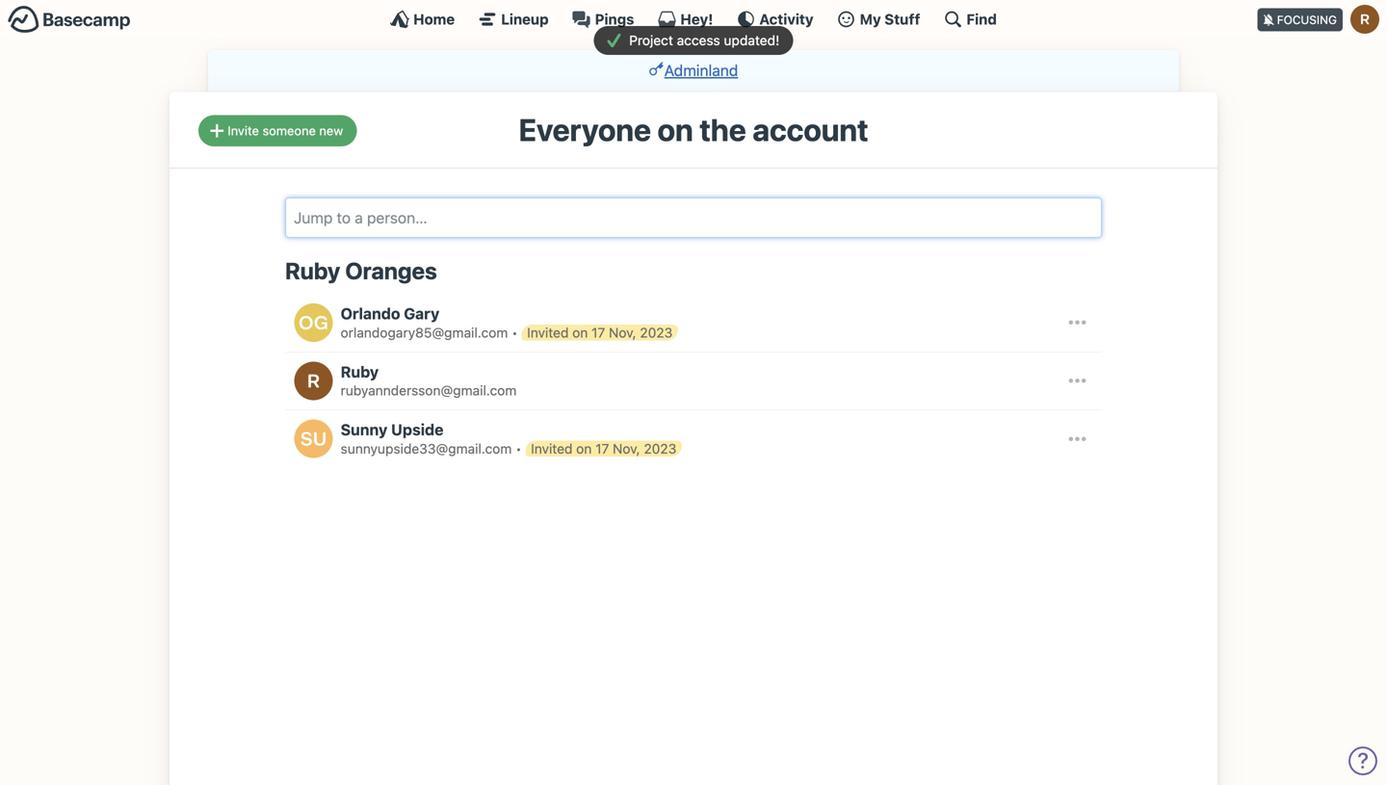 Task type: describe. For each thing, give the bounding box(es) containing it.
account
[[753, 111, 869, 148]]

stuff
[[885, 11, 920, 27]]

ruby oranges group
[[285, 257, 1102, 467]]

0 vertical spatial on
[[657, 111, 693, 148]]

switch accounts image
[[8, 5, 131, 35]]

• for gary
[[512, 325, 518, 341]]

on for gary
[[572, 325, 588, 341]]

invite
[[228, 123, 259, 138]]

sunny
[[341, 421, 388, 439]]

orlando gary orlandogary85@gmail.com • invited on 17 nov, 2023
[[341, 305, 673, 341]]

ruby rubyanndersson@gmail.com
[[341, 363, 517, 399]]

home
[[413, 11, 455, 27]]

pings
[[595, 11, 634, 27]]

main element
[[0, 0, 1387, 38]]

find
[[967, 11, 997, 27]]

ruby image
[[1351, 5, 1380, 34]]

activity link
[[736, 10, 814, 29]]

find button
[[944, 10, 997, 29]]

hey! button
[[657, 10, 713, 29]]

invite someone new
[[228, 123, 343, 138]]

pings button
[[572, 10, 634, 29]]

orlando gary option
[[285, 294, 1102, 352]]

sunny upside, ruby oranges image
[[294, 420, 333, 458]]

new
[[319, 123, 343, 138]]

sunnyupside33@gmail.com
[[341, 441, 512, 457]]

on for upside
[[576, 441, 592, 457]]

my stuff button
[[837, 10, 920, 29]]

focusing button
[[1258, 0, 1387, 38]]

nov, for gary
[[609, 325, 636, 341]]

invited for gary
[[527, 325, 569, 341]]



Task type: vqa. For each thing, say whether or not it's contained in the screenshot.
MARKETING TEMPLATE link
no



Task type: locate. For each thing, give the bounding box(es) containing it.
lineup link
[[478, 10, 549, 29]]

• for upside
[[516, 441, 522, 457]]

17 for gary
[[592, 325, 605, 341]]

the
[[700, 111, 746, 148]]

nov,
[[609, 325, 636, 341], [613, 441, 640, 457]]

my
[[860, 11, 881, 27]]

access
[[677, 32, 720, 48]]

oranges
[[345, 257, 437, 284]]

1 vertical spatial ruby
[[341, 363, 379, 381]]

someone
[[263, 123, 316, 138]]

0 vertical spatial 17
[[592, 325, 605, 341]]

• inside sunny upside sunnyupside33@gmail.com • invited on 17 nov, 2023
[[516, 441, 522, 457]]

17
[[592, 325, 605, 341], [596, 441, 609, 457]]

activity
[[759, 11, 814, 27]]

ruby up orlando gary, ruby oranges icon
[[285, 257, 340, 284]]

2023 for orlando gary
[[640, 325, 673, 341]]

invited for upside
[[531, 441, 573, 457]]

on inside sunny upside sunnyupside33@gmail.com • invited on 17 nov, 2023
[[576, 441, 592, 457]]

gary
[[404, 305, 440, 323]]

2 vertical spatial on
[[576, 441, 592, 457]]

nov, inside orlando gary orlandogary85@gmail.com • invited on 17 nov, 2023
[[609, 325, 636, 341]]

home link
[[390, 10, 455, 29]]

updated!
[[724, 32, 780, 48]]

1 vertical spatial 17
[[596, 441, 609, 457]]

1 vertical spatial on
[[572, 325, 588, 341]]

nov, for upside
[[613, 441, 640, 457]]

2023 up ruby option
[[640, 325, 673, 341]]

ruby oranges
[[285, 257, 437, 284]]

0 vertical spatial nov,
[[609, 325, 636, 341]]

2023 inside sunny upside sunnyupside33@gmail.com • invited on 17 nov, 2023
[[644, 441, 677, 457]]

my stuff
[[860, 11, 920, 27]]

ruby option
[[285, 352, 1102, 410]]

ruby inside ruby rubyanndersson@gmail.com
[[341, 363, 379, 381]]

lineup
[[501, 11, 549, 27]]

Jump to a person… text field
[[285, 197, 1102, 238]]

orlando gary, ruby oranges image
[[294, 304, 333, 342]]

2023 inside orlando gary orlandogary85@gmail.com • invited on 17 nov, 2023
[[640, 325, 673, 341]]

2023 down ruby option
[[644, 441, 677, 457]]

1 vertical spatial invited
[[531, 441, 573, 457]]

orlando
[[341, 305, 400, 323]]

17 inside sunny upside sunnyupside33@gmail.com • invited on 17 nov, 2023
[[596, 441, 609, 457]]

project
[[629, 32, 673, 48]]

sunny upside option
[[285, 410, 1102, 467]]

0 vertical spatial invited
[[527, 325, 569, 341]]

0 vertical spatial •
[[512, 325, 518, 341]]

everyone
[[519, 111, 651, 148]]

adminland link
[[649, 61, 738, 79]]

sunny upside sunnyupside33@gmail.com • invited on 17 nov, 2023
[[341, 421, 677, 457]]

on inside orlando gary orlandogary85@gmail.com • invited on 17 nov, 2023
[[572, 325, 588, 341]]

1 vertical spatial nov,
[[613, 441, 640, 457]]

•
[[512, 325, 518, 341], [516, 441, 522, 457]]

• inside orlando gary orlandogary85@gmail.com • invited on 17 nov, 2023
[[512, 325, 518, 341]]

everyone on the account
[[519, 111, 869, 148]]

project access updated! alert
[[0, 26, 1387, 55]]

on
[[657, 111, 693, 148], [572, 325, 588, 341], [576, 441, 592, 457]]

invite someone new link
[[198, 115, 357, 146]]

17 inside orlando gary orlandogary85@gmail.com • invited on 17 nov, 2023
[[592, 325, 605, 341]]

invited
[[527, 325, 569, 341], [531, 441, 573, 457]]

nov, inside sunny upside sunnyupside33@gmail.com • invited on 17 nov, 2023
[[613, 441, 640, 457]]

upside
[[391, 421, 444, 439]]

nov, up ruby option
[[609, 325, 636, 341]]

project access updated!
[[626, 32, 780, 48]]

ruby, ruby oranges image
[[294, 362, 333, 400]]

• right sunnyupside33@gmail.com
[[516, 441, 522, 457]]

focusing
[[1277, 13, 1337, 26]]

0 vertical spatial ruby
[[285, 257, 340, 284]]

2023
[[640, 325, 673, 341], [644, 441, 677, 457]]

1 vertical spatial 2023
[[644, 441, 677, 457]]

invited inside sunny upside sunnyupside33@gmail.com • invited on 17 nov, 2023
[[531, 441, 573, 457]]

invited inside orlando gary orlandogary85@gmail.com • invited on 17 nov, 2023
[[527, 325, 569, 341]]

adminland
[[664, 61, 738, 79]]

2023 for sunny upside
[[644, 441, 677, 457]]

• right orlandogary85@gmail.com at the left of page
[[512, 325, 518, 341]]

ruby
[[285, 257, 340, 284], [341, 363, 379, 381]]

0 vertical spatial 2023
[[640, 325, 673, 341]]

hey!
[[681, 11, 713, 27]]

17 for upside
[[596, 441, 609, 457]]

ruby right ruby, ruby oranges icon
[[341, 363, 379, 381]]

1 vertical spatial •
[[516, 441, 522, 457]]

nov, down ruby option
[[613, 441, 640, 457]]

orlandogary85@gmail.com
[[341, 325, 508, 341]]

ruby for ruby rubyanndersson@gmail.com
[[341, 363, 379, 381]]

rubyanndersson@gmail.com
[[341, 383, 517, 399]]

ruby for ruby oranges
[[285, 257, 340, 284]]



